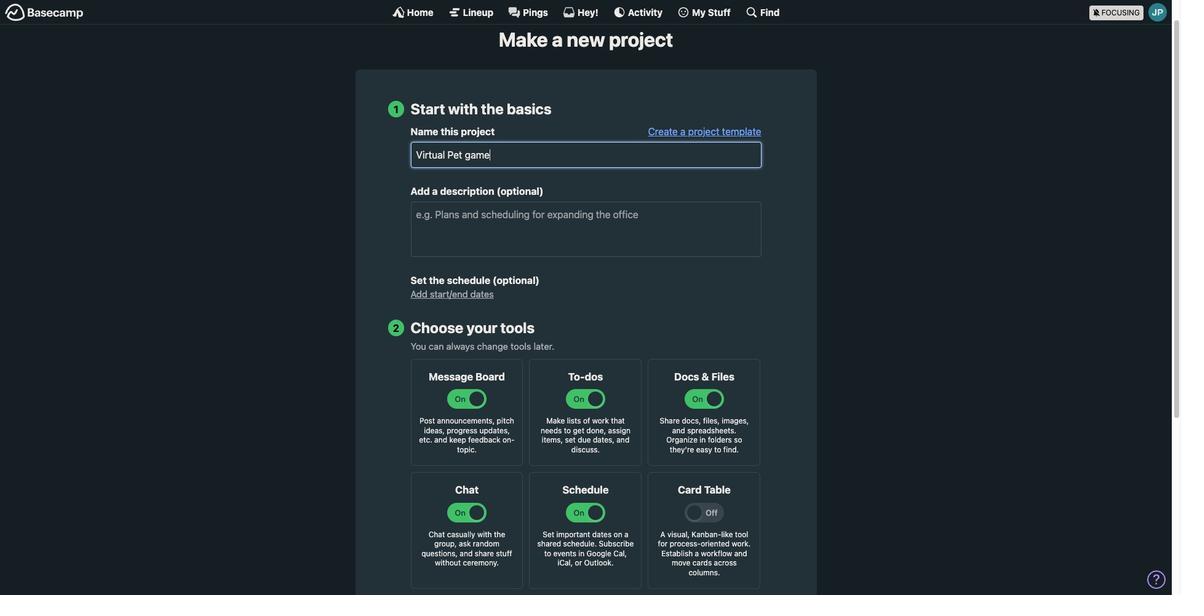 Task type: describe. For each thing, give the bounding box(es) containing it.
1 add from the top
[[411, 186, 430, 197]]

schedule
[[563, 484, 609, 497]]

on
[[614, 530, 623, 539]]

share
[[475, 549, 494, 559]]

google
[[587, 549, 612, 559]]

board
[[476, 371, 505, 383]]

stuff
[[496, 549, 512, 559]]

establish
[[662, 549, 693, 559]]

lists
[[567, 417, 581, 426]]

get
[[573, 426, 585, 435]]

table
[[704, 484, 731, 497]]

main element
[[0, 0, 1172, 25]]

lineup
[[463, 6, 494, 18]]

post announcements, pitch ideas, progress updates, etc. and keep feedback on- topic.
[[419, 417, 515, 455]]

home
[[407, 6, 434, 18]]

make lists of work that needs to get done, assign items, set due dates, and discuss.
[[541, 417, 631, 455]]

project for name this project
[[461, 126, 495, 137]]

with inside chat casually with the group, ask random questions, and share stuff without ceremony.
[[477, 530, 492, 539]]

ical,
[[558, 559, 573, 568]]

1 horizontal spatial project
[[609, 28, 673, 51]]

dates inside set important dates on a shared schedule. subscribe to events in google cal, ical, or outlook.
[[592, 530, 612, 539]]

and inside post announcements, pitch ideas, progress updates, etc. and keep feedback on- topic.
[[435, 436, 447, 445]]

columns.
[[689, 569, 720, 578]]

card
[[678, 484, 702, 497]]

pitch
[[497, 417, 514, 426]]

events
[[554, 549, 577, 559]]

announcements,
[[437, 417, 495, 426]]

a inside a visual, kanban-like tool for process-oriented work. establish a workflow and move cards across columns.
[[695, 549, 699, 559]]

create a project template link
[[648, 126, 762, 137]]

ceremony.
[[463, 559, 499, 568]]

cards
[[693, 559, 712, 568]]

questions,
[[422, 549, 458, 559]]

focusing
[[1102, 8, 1140, 17]]

workflow
[[701, 549, 733, 559]]

the inside chat casually with the group, ask random questions, and share stuff without ceremony.
[[494, 530, 505, 539]]

0 vertical spatial tools
[[501, 320, 535, 337]]

that
[[611, 417, 625, 426]]

group,
[[435, 540, 457, 549]]

chat for chat casually with the group, ask random questions, and share stuff without ceremony.
[[429, 530, 445, 539]]

topic.
[[457, 445, 477, 455]]

chat for chat
[[455, 484, 479, 497]]

a for create
[[681, 126, 686, 137]]

your
[[467, 320, 498, 337]]

easy
[[696, 445, 712, 455]]

my stuff
[[692, 6, 731, 18]]

outlook.
[[584, 559, 614, 568]]

set important dates on a shared schedule. subscribe to events in google cal, ical, or outlook.
[[538, 530, 634, 568]]

without
[[435, 559, 461, 568]]

&
[[702, 371, 709, 383]]

to-dos
[[568, 371, 603, 383]]

needs
[[541, 426, 562, 435]]

make for make lists of work that needs to get done, assign items, set due dates, and discuss.
[[547, 417, 565, 426]]

home link
[[392, 6, 434, 18]]

add inside set the schedule (optional) add start/end dates
[[411, 289, 428, 300]]

james peterson image
[[1149, 3, 1167, 22]]

docs & files
[[674, 371, 735, 383]]

my
[[692, 6, 706, 18]]

move
[[672, 559, 691, 568]]

you
[[411, 341, 426, 352]]

start/end
[[430, 289, 468, 300]]

lineup link
[[448, 6, 494, 18]]

choose your tools
[[411, 320, 535, 337]]

my stuff button
[[678, 6, 731, 18]]

name
[[411, 126, 438, 137]]

always
[[447, 341, 475, 352]]

in inside set important dates on a shared schedule. subscribe to events in google cal, ical, or outlook.
[[579, 549, 585, 559]]

activity
[[628, 6, 663, 18]]

1 vertical spatial tools
[[511, 341, 531, 352]]

Add a description (optional) text field
[[411, 202, 762, 257]]

images,
[[722, 417, 749, 426]]

stuff
[[708, 6, 731, 18]]

due
[[578, 436, 591, 445]]

a visual, kanban-like tool for process-oriented work. establish a workflow and move cards across columns.
[[658, 530, 751, 578]]

shared
[[538, 540, 561, 549]]

start with the basics
[[411, 101, 552, 118]]

and inside share docs, files, images, and spreadsheets. organize in folders so they're easy to find.
[[672, 426, 685, 435]]

or
[[575, 559, 582, 568]]

pings
[[523, 6, 548, 18]]

description
[[440, 186, 494, 197]]

focusing button
[[1090, 0, 1172, 24]]

add a description (optional)
[[411, 186, 544, 197]]

0 vertical spatial the
[[481, 101, 504, 118]]

create a project template
[[648, 126, 762, 137]]

kanban-
[[692, 530, 722, 539]]

discuss.
[[572, 445, 600, 455]]

random
[[473, 540, 500, 549]]

files,
[[703, 417, 720, 426]]

set the schedule (optional) add start/end dates
[[411, 275, 540, 300]]

share
[[660, 417, 680, 426]]

project for create a project template
[[688, 126, 720, 137]]

set for important
[[543, 530, 555, 539]]

pings button
[[508, 6, 548, 18]]

keep
[[450, 436, 466, 445]]



Task type: vqa. For each thing, say whether or not it's contained in the screenshot.
out
no



Task type: locate. For each thing, give the bounding box(es) containing it.
message board
[[429, 371, 505, 383]]

a inside set important dates on a shared schedule. subscribe to events in google cal, ical, or outlook.
[[625, 530, 629, 539]]

2 add from the top
[[411, 289, 428, 300]]

dates down schedule
[[471, 289, 494, 300]]

find.
[[724, 445, 739, 455]]

chat up group,
[[429, 530, 445, 539]]

chat inside chat casually with the group, ask random questions, and share stuff without ceremony.
[[429, 530, 445, 539]]

basics
[[507, 101, 552, 118]]

(optional) right schedule
[[493, 275, 540, 286]]

and up organize
[[672, 426, 685, 435]]

make down pings popup button
[[499, 28, 548, 51]]

in up "easy"
[[700, 436, 706, 445]]

chat down the topic. on the bottom left of page
[[455, 484, 479, 497]]

a
[[661, 530, 666, 539]]

tool
[[735, 530, 749, 539]]

in down schedule.
[[579, 549, 585, 559]]

2 horizontal spatial to
[[715, 445, 722, 455]]

1 horizontal spatial chat
[[455, 484, 479, 497]]

dos
[[585, 371, 603, 383]]

(optional) for set the schedule (optional) add start/end dates
[[493, 275, 540, 286]]

a for make
[[552, 28, 563, 51]]

make for make a new project
[[499, 28, 548, 51]]

(optional) right description
[[497, 186, 544, 197]]

set up shared
[[543, 530, 555, 539]]

process-
[[670, 540, 701, 549]]

to up the "set"
[[564, 426, 571, 435]]

set inside set important dates on a shared schedule. subscribe to events in google cal, ical, or outlook.
[[543, 530, 555, 539]]

2 horizontal spatial project
[[688, 126, 720, 137]]

docs,
[[682, 417, 701, 426]]

to inside make lists of work that needs to get done, assign items, set due dates, and discuss.
[[564, 426, 571, 435]]

and down ideas,
[[435, 436, 447, 445]]

you can always change tools later.
[[411, 341, 555, 352]]

schedule
[[447, 275, 491, 286]]

1 horizontal spatial set
[[543, 530, 555, 539]]

and inside chat casually with the group, ask random questions, and share stuff without ceremony.
[[460, 549, 473, 559]]

of
[[583, 417, 590, 426]]

1 horizontal spatial to
[[564, 426, 571, 435]]

make a new project
[[499, 28, 673, 51]]

dates
[[471, 289, 494, 300], [592, 530, 612, 539]]

1 horizontal spatial in
[[700, 436, 706, 445]]

a right create
[[681, 126, 686, 137]]

in
[[700, 436, 706, 445], [579, 549, 585, 559]]

switch accounts image
[[5, 3, 84, 22]]

visual,
[[668, 530, 690, 539]]

0 horizontal spatial set
[[411, 275, 427, 286]]

0 horizontal spatial in
[[579, 549, 585, 559]]

and
[[672, 426, 685, 435], [435, 436, 447, 445], [617, 436, 630, 445], [460, 549, 473, 559], [735, 549, 748, 559]]

0 horizontal spatial chat
[[429, 530, 445, 539]]

docs
[[674, 371, 700, 383]]

a up cards
[[695, 549, 699, 559]]

name this project
[[411, 126, 495, 137]]

the left basics
[[481, 101, 504, 118]]

project down start with the basics on the top left of the page
[[461, 126, 495, 137]]

0 vertical spatial (optional)
[[497, 186, 544, 197]]

2 vertical spatial the
[[494, 530, 505, 539]]

with up "random"
[[477, 530, 492, 539]]

to-
[[568, 371, 585, 383]]

0 vertical spatial chat
[[455, 484, 479, 497]]

updates,
[[480, 426, 510, 435]]

(optional) for add a description (optional)
[[497, 186, 544, 197]]

and down ask
[[460, 549, 473, 559]]

to inside share docs, files, images, and spreadsheets. organize in folders so they're easy to find.
[[715, 445, 722, 455]]

in inside share docs, files, images, and spreadsheets. organize in folders so they're easy to find.
[[700, 436, 706, 445]]

to inside set important dates on a shared schedule. subscribe to events in google cal, ical, or outlook.
[[544, 549, 551, 559]]

a for add
[[432, 186, 438, 197]]

spreadsheets.
[[687, 426, 737, 435]]

tools up change
[[501, 320, 535, 337]]

add
[[411, 186, 430, 197], [411, 289, 428, 300]]

make
[[499, 28, 548, 51], [547, 417, 565, 426]]

0 vertical spatial set
[[411, 275, 427, 286]]

the up "random"
[[494, 530, 505, 539]]

work
[[592, 417, 609, 426]]

add start/end dates link
[[411, 289, 494, 300]]

0 vertical spatial dates
[[471, 289, 494, 300]]

1 vertical spatial to
[[715, 445, 722, 455]]

share docs, files, images, and spreadsheets. organize in folders so they're easy to find.
[[660, 417, 749, 455]]

1 vertical spatial (optional)
[[493, 275, 540, 286]]

with up the name this project
[[448, 101, 478, 118]]

to down shared
[[544, 549, 551, 559]]

1 vertical spatial set
[[543, 530, 555, 539]]

they're
[[670, 445, 694, 455]]

1 vertical spatial the
[[429, 275, 445, 286]]

find button
[[746, 6, 780, 18]]

a left new at the top
[[552, 28, 563, 51]]

and down assign
[[617, 436, 630, 445]]

work.
[[732, 540, 751, 549]]

to
[[564, 426, 571, 435], [715, 445, 722, 455], [544, 549, 551, 559]]

like
[[721, 530, 733, 539]]

done,
[[587, 426, 606, 435]]

1 vertical spatial make
[[547, 417, 565, 426]]

find
[[761, 6, 780, 18]]

0 horizontal spatial to
[[544, 549, 551, 559]]

hey!
[[578, 6, 599, 18]]

set up add start/end dates link
[[411, 275, 427, 286]]

template
[[722, 126, 762, 137]]

project down activity link
[[609, 28, 673, 51]]

can
[[429, 341, 444, 352]]

post
[[420, 417, 435, 426]]

a left description
[[432, 186, 438, 197]]

0 vertical spatial add
[[411, 186, 430, 197]]

1 vertical spatial add
[[411, 289, 428, 300]]

0 horizontal spatial dates
[[471, 289, 494, 300]]

etc.
[[419, 436, 432, 445]]

oriented
[[701, 540, 730, 549]]

0 vertical spatial to
[[564, 426, 571, 435]]

to down the folders
[[715, 445, 722, 455]]

make up needs
[[547, 417, 565, 426]]

1 horizontal spatial dates
[[592, 530, 612, 539]]

message
[[429, 371, 473, 383]]

this
[[441, 126, 459, 137]]

1 vertical spatial dates
[[592, 530, 612, 539]]

a right on
[[625, 530, 629, 539]]

the up start/end
[[429, 275, 445, 286]]

set for the
[[411, 275, 427, 286]]

so
[[734, 436, 743, 445]]

set inside set the schedule (optional) add start/end dates
[[411, 275, 427, 286]]

1 vertical spatial with
[[477, 530, 492, 539]]

make inside make lists of work that needs to get done, assign items, set due dates, and discuss.
[[547, 417, 565, 426]]

and inside make lists of work that needs to get done, assign items, set due dates, and discuss.
[[617, 436, 630, 445]]

and down 'work.'
[[735, 549, 748, 559]]

subscribe
[[599, 540, 634, 549]]

the inside set the schedule (optional) add start/end dates
[[429, 275, 445, 286]]

schedule.
[[563, 540, 597, 549]]

1
[[394, 103, 399, 116]]

choose
[[411, 320, 464, 337]]

ideas,
[[424, 426, 445, 435]]

set
[[411, 275, 427, 286], [543, 530, 555, 539]]

feedback
[[468, 436, 501, 445]]

add left start/end
[[411, 289, 428, 300]]

2
[[393, 322, 399, 334]]

0 vertical spatial with
[[448, 101, 478, 118]]

add left description
[[411, 186, 430, 197]]

0 horizontal spatial project
[[461, 126, 495, 137]]

dates inside set the schedule (optional) add start/end dates
[[471, 289, 494, 300]]

project left template in the top of the page
[[688, 126, 720, 137]]

set
[[565, 436, 576, 445]]

organize
[[667, 436, 698, 445]]

ask
[[459, 540, 471, 549]]

chat
[[455, 484, 479, 497], [429, 530, 445, 539]]

on-
[[503, 436, 515, 445]]

Name this project text field
[[411, 142, 762, 168]]

assign
[[608, 426, 631, 435]]

(optional)
[[497, 186, 544, 197], [493, 275, 540, 286]]

1 vertical spatial chat
[[429, 530, 445, 539]]

items,
[[542, 436, 563, 445]]

change
[[477, 341, 508, 352]]

1 vertical spatial in
[[579, 549, 585, 559]]

card table
[[678, 484, 731, 497]]

dates left on
[[592, 530, 612, 539]]

(optional) inside set the schedule (optional) add start/end dates
[[493, 275, 540, 286]]

activity link
[[613, 6, 663, 18]]

project
[[609, 28, 673, 51], [461, 126, 495, 137], [688, 126, 720, 137]]

2 vertical spatial to
[[544, 549, 551, 559]]

0 vertical spatial make
[[499, 28, 548, 51]]

tools left "later."
[[511, 341, 531, 352]]

0 vertical spatial in
[[700, 436, 706, 445]]

and inside a visual, kanban-like tool for process-oriented work. establish a workflow and move cards across columns.
[[735, 549, 748, 559]]

folders
[[708, 436, 732, 445]]

the
[[481, 101, 504, 118], [429, 275, 445, 286], [494, 530, 505, 539]]

create
[[648, 126, 678, 137]]



